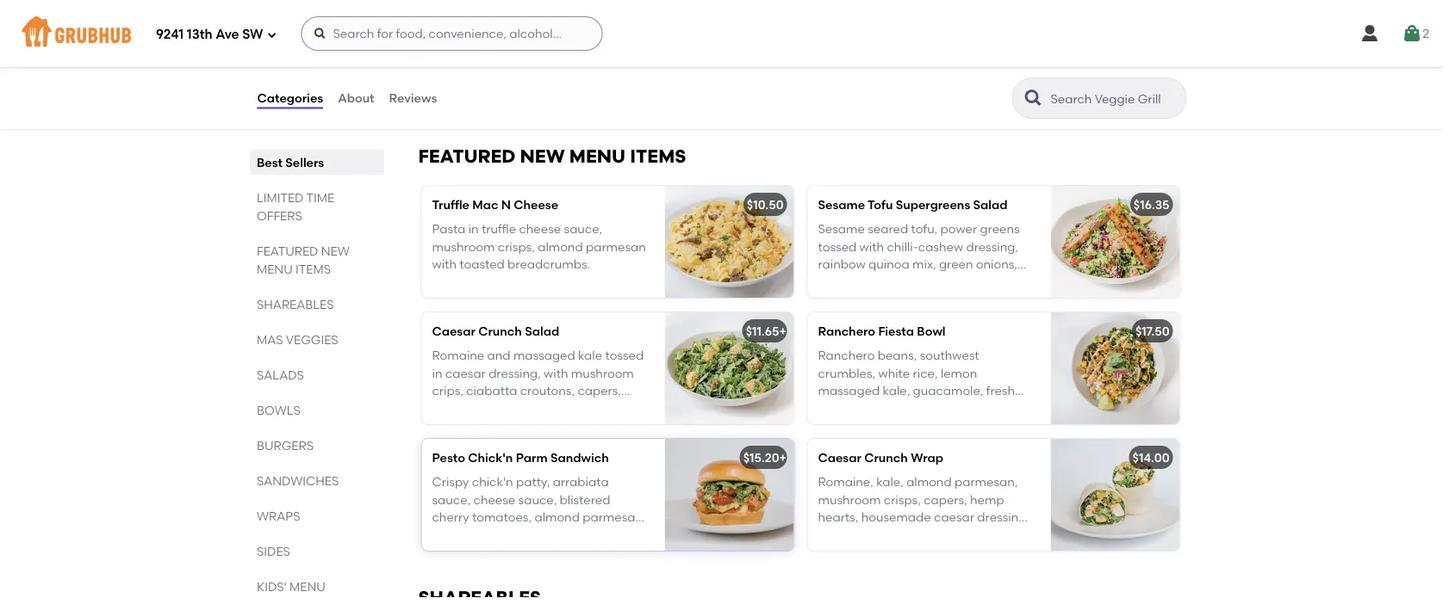 Task type: locate. For each thing, give the bounding box(es) containing it.
0 horizontal spatial parmesan
[[480, 401, 540, 416]]

a
[[596, 528, 604, 542]]

sauce, up the cherry
[[432, 493, 471, 507]]

capers, down kale
[[578, 384, 621, 398]]

1 horizontal spatial crunch
[[864, 451, 908, 466]]

0 vertical spatial hemp
[[569, 401, 603, 416]]

kids' menu
[[256, 580, 325, 595]]

0 horizontal spatial dressing,
[[489, 366, 541, 381]]

0 horizontal spatial tossed
[[605, 349, 644, 363]]

1 horizontal spatial dressing,
[[966, 239, 1018, 254]]

dressing
[[977, 510, 1026, 525]]

0 horizontal spatial parmesan,
[[583, 510, 646, 525]]

0 vertical spatial parmesan,
[[955, 475, 1018, 490]]

cheese
[[514, 198, 558, 212]]

parmesan down ciabatta
[[480, 401, 540, 416]]

salad up greens
[[973, 198, 1008, 212]]

basil
[[465, 528, 493, 542]]

in inside 'romaine and massaged kale tossed in caesar dressing, with mushroom crips, ciabatta croutons, capers, almond parmesan and hemp hearts, (add crispy chick'n $3.95).'
[[432, 366, 442, 381]]

items inside featured new menu items
[[295, 262, 330, 277]]

cranberry down gravy,
[[503, 86, 561, 100]]

russet
[[893, 51, 928, 65]]

rosemary,
[[818, 86, 876, 100]]

mac
[[472, 198, 498, 212]]

crunch
[[478, 324, 522, 339], [864, 451, 908, 466]]

0 vertical spatial in
[[468, 222, 479, 237]]

2 vertical spatial crispy
[[962, 528, 999, 542]]

on right the stuffing
[[610, 86, 625, 100]]

caesar up romaine,
[[818, 451, 862, 466]]

hemp up dressing
[[970, 493, 1004, 507]]

0 horizontal spatial on
[[579, 528, 593, 542]]

hearts, inside romaine, kale, almond parmesan, mushroom crisps, capers, hemp hearts, housemade caesar dressing (choice beyond steak or crispy chick'n)
[[818, 510, 858, 525]]

1 + from the top
[[779, 324, 787, 339]]

1 vertical spatial in
[[432, 366, 442, 381]]

1 horizontal spatial caesar
[[818, 451, 862, 466]]

capers,
[[578, 384, 621, 398], [924, 493, 967, 507]]

mushroom down romaine,
[[818, 493, 881, 507]]

0 vertical spatial featured new menu items
[[418, 145, 686, 167]]

1 vertical spatial mushroom
[[571, 366, 634, 381]]

1 horizontal spatial items
[[630, 145, 686, 167]]

almond down crips,
[[432, 401, 477, 416]]

0 vertical spatial caesar
[[445, 366, 486, 381]]

crispy inside romaine, kale, almond parmesan, mushroom crisps, capers, hemp hearts, housemade caesar dressing (choice beyond steak or crispy chick'n)
[[962, 528, 999, 542]]

sides tab
[[256, 543, 377, 561]]

tossed
[[818, 239, 857, 254], [605, 349, 644, 363]]

onions, inside a hearty mix of tempeh, fable mushrooms, russet potatoes, carrots, yellow onions, celery, rosemary, and thyme
[[905, 68, 946, 83]]

sesame tofu supergreens salad
[[818, 198, 1008, 212]]

caesar inside 'romaine and massaged kale tossed in caesar dressing, with mushroom crips, ciabatta croutons, capers, almond parmesan and hemp hearts, (add crispy chick'n $3.95).'
[[445, 366, 486, 381]]

0 vertical spatial new
[[520, 145, 565, 167]]

1 vertical spatial caesar
[[818, 451, 862, 466]]

pasta in truffle cheese sauce, mushroom crisps, almond parmesan with toasted breadcrumbs.
[[432, 222, 646, 272]]

1 horizontal spatial new
[[520, 145, 565, 167]]

0 horizontal spatial crisps,
[[498, 239, 535, 254]]

mushroom inside 'romaine and massaged kale tossed in caesar dressing, with mushroom crips, ciabatta croutons, capers, almond parmesan and hemp hearts, (add crispy chick'n $3.95).'
[[571, 366, 634, 381]]

time
[[306, 190, 334, 205]]

salad up massaged
[[525, 324, 559, 339]]

wraps tab
[[256, 507, 377, 526]]

and down yellow
[[879, 86, 902, 100]]

1 sesame from the top
[[818, 198, 865, 212]]

parmesan, up dressing
[[955, 475, 1018, 490]]

hemp up $3.95).
[[569, 401, 603, 416]]

1 horizontal spatial salad
[[973, 198, 1008, 212]]

parmesan,
[[955, 475, 1018, 490], [583, 510, 646, 525]]

patty,
[[516, 475, 550, 490]]

0 vertical spatial +
[[779, 324, 787, 339]]

with inside sesame seared tofu, power greens tossed with chilli-cashew dressing, rainbow quinoa mix, green onions, tuxedo sesame seeds.
[[860, 239, 884, 254]]

2 horizontal spatial sauce,
[[564, 222, 602, 237]]

with up "turkey"
[[492, 51, 516, 65]]

0 horizontal spatial onions,
[[905, 68, 946, 83]]

caesar crunch wrap
[[818, 451, 943, 466]]

featured new menu items tab
[[256, 242, 377, 278]]

cheese inside 'crispy chick'n patty, arrabiata sauce, cheese sauce, blistered cherry tomatoes, almond parmesan, basil, basil pesto spread,  on a brioche bun.'
[[473, 493, 515, 507]]

1 vertical spatial on
[[579, 528, 593, 542]]

1 horizontal spatial capers,
[[924, 493, 967, 507]]

$15.20
[[743, 451, 779, 466]]

featured down grilled
[[418, 145, 516, 167]]

onions, up 'thyme' on the top
[[905, 68, 946, 83]]

menu up shareables
[[256, 262, 292, 277]]

chick'n
[[472, 475, 513, 490]]

kale,
[[876, 475, 904, 490]]

mushroom inside romaine, kale, almond parmesan, mushroom crisps, capers, hemp hearts, housemade caesar dressing (choice beyond steak or crispy chick'n)
[[818, 493, 881, 507]]

1 vertical spatial hearts,
[[818, 510, 858, 525]]

crisps, down truffle
[[498, 239, 535, 254]]

1 vertical spatial crispy
[[432, 475, 469, 490]]

tossed right kale
[[605, 349, 644, 363]]

2 sesame from the top
[[818, 222, 865, 237]]

parmesan
[[586, 239, 646, 254], [480, 401, 540, 416]]

1 horizontal spatial mushroom
[[571, 366, 634, 381]]

1 vertical spatial tossed
[[605, 349, 644, 363]]

parmesan, up a
[[583, 510, 646, 525]]

truffle
[[432, 198, 470, 212]]

caesar crunch salad
[[432, 324, 559, 339]]

yellow
[[866, 68, 902, 83]]

romaine, kale, almond parmesan, mushroom crisps, capers, hemp hearts, housemade caesar dressing (choice beyond steak or crispy chick'n)
[[818, 475, 1026, 560]]

0 horizontal spatial new
[[321, 244, 349, 258]]

breadcrumbs.
[[508, 257, 590, 272]]

1 horizontal spatial featured new menu items
[[418, 145, 686, 167]]

turk'y cranwich image
[[665, 0, 794, 109]]

burgers tab
[[256, 437, 377, 455]]

menu right kids'
[[289, 580, 325, 595]]

1 vertical spatial featured
[[256, 244, 318, 258]]

sauce, inside pasta in truffle cheese sauce, mushroom crisps, almond parmesan with toasted breadcrumbs.
[[564, 222, 602, 237]]

Search Veggie Grill search field
[[1049, 90, 1181, 107]]

2 + from the top
[[779, 451, 787, 466]]

0 vertical spatial mushroom
[[432, 239, 495, 254]]

almond
[[538, 239, 583, 254], [432, 401, 477, 416], [907, 475, 952, 490], [535, 510, 580, 525]]

0 horizontal spatial salad
[[525, 324, 559, 339]]

and inside a hearty mix of tempeh, fable mushrooms, russet potatoes, carrots, yellow onions, celery, rosemary, and thyme
[[879, 86, 902, 100]]

1 vertical spatial cranberry
[[503, 86, 561, 100]]

1 vertical spatial onions,
[[976, 257, 1018, 272]]

in up crips,
[[432, 366, 442, 381]]

0 horizontal spatial sauce,
[[432, 493, 471, 507]]

mushroom down pasta
[[432, 239, 495, 254]]

mushroom down kale
[[571, 366, 634, 381]]

dressing, down greens
[[966, 239, 1018, 254]]

new down "bread"
[[520, 145, 565, 167]]

sauce, for parmesan
[[564, 222, 602, 237]]

shareables
[[256, 297, 333, 312]]

capers, up or
[[924, 493, 967, 507]]

1 vertical spatial dressing,
[[489, 366, 541, 381]]

sauce, down 'patty,'
[[518, 493, 557, 507]]

1 vertical spatial cheese
[[473, 493, 515, 507]]

sesame up rainbow
[[818, 222, 865, 237]]

green
[[939, 257, 973, 272]]

1 vertical spatial sesame
[[818, 222, 865, 237]]

mushroom inside pasta in truffle cheese sauce, mushroom crisps, almond parmesan with toasted breadcrumbs.
[[432, 239, 495, 254]]

harvest mushroom stew image
[[1051, 0, 1180, 109]]

tossed up rainbow
[[818, 239, 857, 254]]

1 vertical spatial items
[[295, 262, 330, 277]]

0 horizontal spatial items
[[295, 262, 330, 277]]

1 horizontal spatial hemp
[[970, 493, 1004, 507]]

and
[[564, 68, 587, 83], [879, 86, 902, 100], [487, 349, 511, 363], [543, 401, 566, 416]]

featured inside tab
[[256, 244, 318, 258]]

1 vertical spatial +
[[779, 451, 787, 466]]

$11.65
[[746, 324, 779, 339]]

items
[[630, 145, 686, 167], [295, 262, 330, 277]]

sourdough
[[471, 103, 534, 118]]

0 vertical spatial dressing,
[[966, 239, 1018, 254]]

1 vertical spatial featured new menu items
[[256, 244, 349, 277]]

0 horizontal spatial cheese
[[473, 493, 515, 507]]

featured new menu items down "bread"
[[418, 145, 686, 167]]

1 vertical spatial crisps,
[[884, 493, 921, 507]]

kids'
[[256, 580, 286, 595]]

2 vertical spatial menu
[[289, 580, 325, 595]]

0 horizontal spatial hearts,
[[606, 401, 647, 416]]

on inside seared prime roots black pepper koji turk'y with cranberry aioli, golden "turkey" gravy, and homemade cranberry stuffing on grilled sourdough bread
[[610, 86, 625, 100]]

turk'y up seared
[[432, 9, 467, 24]]

parmesan up the breadcrumbs.
[[586, 239, 646, 254]]

sesame for sesame tofu supergreens salad
[[818, 198, 865, 212]]

with up croutons,
[[544, 366, 568, 381]]

koji
[[432, 51, 453, 65]]

crunch up the 'kale,'
[[864, 451, 908, 466]]

1 horizontal spatial featured
[[418, 145, 516, 167]]

and down croutons,
[[543, 401, 566, 416]]

chick'n up 'chick'n'
[[468, 451, 513, 466]]

0 vertical spatial crisps,
[[498, 239, 535, 254]]

hearts, up sandwich
[[606, 401, 647, 416]]

(add
[[432, 419, 461, 433]]

shareables tab
[[256, 296, 377, 314]]

featured new menu items up shareables
[[256, 244, 349, 277]]

limited time offers tab
[[256, 189, 377, 225]]

onions, down greens
[[976, 257, 1018, 272]]

featured new menu items inside tab
[[256, 244, 349, 277]]

2 horizontal spatial mushroom
[[818, 493, 881, 507]]

crispy right or
[[962, 528, 999, 542]]

0 vertical spatial tossed
[[818, 239, 857, 254]]

0 horizontal spatial hemp
[[569, 401, 603, 416]]

crisps, up housemade
[[884, 493, 921, 507]]

kale
[[578, 349, 602, 363]]

1 horizontal spatial in
[[468, 222, 479, 237]]

0 vertical spatial crispy
[[464, 419, 501, 433]]

mix
[[870, 33, 891, 48]]

0 vertical spatial chick'n
[[504, 419, 547, 433]]

pesto chick'n parm sandwich image
[[665, 439, 794, 551]]

1 vertical spatial crunch
[[864, 451, 908, 466]]

1 horizontal spatial caesar
[[934, 510, 975, 525]]

0 vertical spatial salad
[[973, 198, 1008, 212]]

with inside 'romaine and massaged kale tossed in caesar dressing, with mushroom crips, ciabatta croutons, capers, almond parmesan and hemp hearts, (add crispy chick'n $3.95).'
[[544, 366, 568, 381]]

0 vertical spatial parmesan
[[586, 239, 646, 254]]

chick'n up pesto chick'n parm sandwich
[[504, 419, 547, 433]]

1 vertical spatial new
[[321, 244, 349, 258]]

hearts, up (choice
[[818, 510, 858, 525]]

$15.20 +
[[743, 451, 787, 466]]

caesar up or
[[934, 510, 975, 525]]

almond inside 'crispy chick'n patty, arrabiata sauce, cheese sauce, blistered cherry tomatoes, almond parmesan, basil, basil pesto spread,  on a brioche bun.'
[[535, 510, 580, 525]]

cheese down cheese
[[519, 222, 561, 237]]

seared
[[868, 222, 908, 237]]

0 vertical spatial cheese
[[519, 222, 561, 237]]

sellers
[[285, 155, 324, 170]]

with down seared
[[860, 239, 884, 254]]

tempeh,
[[908, 33, 957, 48]]

$10.50
[[747, 198, 784, 212]]

1 vertical spatial chick'n
[[468, 451, 513, 466]]

$16.35
[[1134, 198, 1170, 212]]

1 vertical spatial hemp
[[970, 493, 1004, 507]]

0 vertical spatial hearts,
[[606, 401, 647, 416]]

0 vertical spatial on
[[610, 86, 625, 100]]

cranberry
[[519, 51, 577, 65], [503, 86, 561, 100]]

with down pasta
[[432, 257, 457, 272]]

1 vertical spatial caesar
[[934, 510, 975, 525]]

0 horizontal spatial featured new menu items
[[256, 244, 349, 277]]

salads
[[256, 368, 304, 383]]

1 horizontal spatial crisps,
[[884, 493, 921, 507]]

caesar down romaine
[[445, 366, 486, 381]]

caesar for caesar crunch wrap
[[818, 451, 862, 466]]

"turkey"
[[476, 68, 522, 83]]

on left a
[[579, 528, 593, 542]]

1 horizontal spatial parmesan,
[[955, 475, 1018, 490]]

parmesan inside 'romaine and massaged kale tossed in caesar dressing, with mushroom crips, ciabatta croutons, capers, almond parmesan and hemp hearts, (add crispy chick'n $3.95).'
[[480, 401, 540, 416]]

0 vertical spatial capers,
[[578, 384, 621, 398]]

cheese down 'chick'n'
[[473, 493, 515, 507]]

wrap
[[911, 451, 943, 466]]

prime
[[477, 33, 511, 48]]

0 vertical spatial sesame
[[818, 198, 865, 212]]

crispy right (add on the bottom of page
[[464, 419, 501, 433]]

dressing, up ciabatta
[[489, 366, 541, 381]]

0 horizontal spatial in
[[432, 366, 442, 381]]

sesame
[[818, 198, 865, 212], [818, 222, 865, 237]]

0 horizontal spatial caesar
[[432, 324, 476, 339]]

sauce, up the breadcrumbs.
[[564, 222, 602, 237]]

dressing, inside 'romaine and massaged kale tossed in caesar dressing, with mushroom crips, ciabatta croutons, capers, almond parmesan and hemp hearts, (add crispy chick'n $3.95).'
[[489, 366, 541, 381]]

1 vertical spatial parmesan
[[480, 401, 540, 416]]

0 horizontal spatial mushroom
[[432, 239, 495, 254]]

pasta
[[432, 222, 466, 237]]

new down limited time offers tab
[[321, 244, 349, 258]]

sesame inside sesame seared tofu, power greens tossed with chilli-cashew dressing, rainbow quinoa mix, green onions, tuxedo sesame seeds.
[[818, 222, 865, 237]]

1 horizontal spatial hearts,
[[818, 510, 858, 525]]

tofu,
[[911, 222, 938, 237]]

0 vertical spatial crunch
[[478, 324, 522, 339]]

new inside featured new menu items
[[321, 244, 349, 258]]

capers, inside 'romaine and massaged kale tossed in caesar dressing, with mushroom crips, ciabatta croutons, capers, almond parmesan and hemp hearts, (add crispy chick'n $3.95).'
[[578, 384, 621, 398]]

almond up spread,
[[535, 510, 580, 525]]

0 horizontal spatial caesar
[[445, 366, 486, 381]]

parmesan, inside romaine, kale, almond parmesan, mushroom crisps, capers, hemp hearts, housemade caesar dressing (choice beyond steak or crispy chick'n)
[[955, 475, 1018, 490]]

sides
[[256, 545, 290, 559]]

in right pasta
[[468, 222, 479, 237]]

grilled
[[432, 103, 468, 118]]

crisps,
[[498, 239, 535, 254], [884, 493, 921, 507]]

crunch up romaine
[[478, 324, 522, 339]]

caesar up romaine
[[432, 324, 476, 339]]

2 vertical spatial mushroom
[[818, 493, 881, 507]]

sesame
[[862, 274, 907, 289]]

sesame left tofu at top
[[818, 198, 865, 212]]

chilli-
[[887, 239, 918, 254]]

caesar
[[432, 324, 476, 339], [818, 451, 862, 466]]

0 vertical spatial onions,
[[905, 68, 946, 83]]

crisps, inside romaine, kale, almond parmesan, mushroom crisps, capers, hemp hearts, housemade caesar dressing (choice beyond steak or crispy chick'n)
[[884, 493, 921, 507]]

ciabatta
[[466, 384, 517, 398]]

0 horizontal spatial featured
[[256, 244, 318, 258]]

chick'n)
[[818, 545, 866, 560]]

hearts, inside 'romaine and massaged kale tossed in caesar dressing, with mushroom crips, ciabatta croutons, capers, almond parmesan and hemp hearts, (add crispy chick'n $3.95).'
[[606, 401, 647, 416]]

mas veggies
[[256, 333, 338, 347]]

turk'y down seared
[[456, 51, 489, 65]]

cranberry up gravy,
[[519, 51, 577, 65]]

almond up the breadcrumbs.
[[538, 239, 583, 254]]

0 horizontal spatial crunch
[[478, 324, 522, 339]]

$17.50
[[1136, 324, 1170, 339]]

sesame tofu supergreens salad image
[[1051, 186, 1180, 298]]

caesar
[[445, 366, 486, 381], [934, 510, 975, 525]]

menu down "bread"
[[569, 145, 626, 167]]

1 horizontal spatial onions,
[[976, 257, 1018, 272]]

turk'y inside seared prime roots black pepper koji turk'y with cranberry aioli, golden "turkey" gravy, and homemade cranberry stuffing on grilled sourdough bread
[[456, 51, 489, 65]]

spread,
[[531, 528, 576, 542]]

and up the stuffing
[[564, 68, 587, 83]]

1 vertical spatial capers,
[[924, 493, 967, 507]]

caesar crunch salad image
[[665, 313, 794, 425]]

crispy inside 'romaine and massaged kale tossed in caesar dressing, with mushroom crips, ciabatta croutons, capers, almond parmesan and hemp hearts, (add crispy chick'n $3.95).'
[[464, 419, 501, 433]]

ranchero
[[818, 324, 875, 339]]

9241 13th ave sw
[[156, 27, 263, 42]]

1 vertical spatial turk'y
[[456, 51, 489, 65]]

featured down offers
[[256, 244, 318, 258]]

almond down wrap
[[907, 475, 952, 490]]

1 vertical spatial parmesan,
[[583, 510, 646, 525]]

crispy down pesto
[[432, 475, 469, 490]]

1 vertical spatial menu
[[256, 262, 292, 277]]

mix,
[[912, 257, 936, 272]]

svg image
[[1360, 23, 1380, 44], [313, 27, 327, 40], [267, 30, 277, 40], [1147, 77, 1168, 97]]

housemade
[[861, 510, 931, 525]]

0 horizontal spatial capers,
[[578, 384, 621, 398]]

sesame for sesame seared tofu, power greens tossed with chilli-cashew dressing, rainbow quinoa mix, green onions, tuxedo sesame seeds.
[[818, 222, 865, 237]]



Task type: describe. For each thing, give the bounding box(es) containing it.
thyme
[[905, 86, 942, 100]]

about button
[[337, 67, 375, 129]]

sauce, for cherry
[[432, 493, 471, 507]]

aioli,
[[580, 51, 607, 65]]

crisps, inside pasta in truffle cheese sauce, mushroom crisps, almond parmesan with toasted breadcrumbs.
[[498, 239, 535, 254]]

a hearty mix of tempeh, fable mushrooms, russet potatoes, carrots, yellow onions, celery, rosemary, and thyme button
[[808, 0, 1180, 109]]

pepper
[[585, 33, 627, 48]]

$11.65 +
[[746, 324, 787, 339]]

1 vertical spatial salad
[[525, 324, 559, 339]]

romaine
[[432, 349, 484, 363]]

best sellers
[[256, 155, 324, 170]]

beyond
[[865, 528, 908, 542]]

homemade
[[432, 86, 500, 100]]

dressing, inside sesame seared tofu, power greens tossed with chilli-cashew dressing, rainbow quinoa mix, green onions, tuxedo sesame seeds.
[[966, 239, 1018, 254]]

best
[[256, 155, 282, 170]]

seeds.
[[910, 274, 947, 289]]

black
[[549, 33, 582, 48]]

pesto chick'n parm sandwich
[[432, 451, 609, 466]]

croutons,
[[520, 384, 575, 398]]

svg image
[[1402, 23, 1423, 44]]

almond inside 'romaine and massaged kale tossed in caesar dressing, with mushroom crips, ciabatta croutons, capers, almond parmesan and hemp hearts, (add crispy chick'n $3.95).'
[[432, 401, 477, 416]]

cheese inside pasta in truffle cheese sauce, mushroom crisps, almond parmesan with toasted breadcrumbs.
[[519, 222, 561, 237]]

truffle mac n cheese image
[[665, 186, 794, 298]]

cherry
[[432, 510, 469, 525]]

massaged
[[513, 349, 575, 363]]

potatoes,
[[931, 51, 986, 65]]

caesar for caesar crunch salad
[[432, 324, 476, 339]]

0 vertical spatial turk'y
[[432, 9, 467, 24]]

turk'y cranwich
[[432, 9, 527, 24]]

burgers
[[256, 439, 313, 453]]

celery,
[[949, 68, 987, 83]]

mas veggies tab
[[256, 331, 377, 349]]

power
[[941, 222, 977, 237]]

0 vertical spatial cranberry
[[519, 51, 577, 65]]

fiesta
[[878, 324, 914, 339]]

truffle
[[482, 222, 516, 237]]

and down caesar crunch salad
[[487, 349, 511, 363]]

onions, inside sesame seared tofu, power greens tossed with chilli-cashew dressing, rainbow quinoa mix, green onions, tuxedo sesame seeds.
[[976, 257, 1018, 272]]

categories
[[257, 91, 323, 105]]

capers, inside romaine, kale, almond parmesan, mushroom crisps, capers, hemp hearts, housemade caesar dressing (choice beyond steak or crispy chick'n)
[[924, 493, 967, 507]]

truffle mac n cheese
[[432, 198, 558, 212]]

Search for food, convenience, alcohol... search field
[[301, 16, 603, 51]]

basil,
[[432, 528, 463, 542]]

bowl
[[917, 324, 946, 339]]

rainbow
[[818, 257, 866, 272]]

with inside seared prime roots black pepper koji turk'y with cranberry aioli, golden "turkey" gravy, and homemade cranberry stuffing on grilled sourdough bread
[[492, 51, 516, 65]]

almond inside romaine, kale, almond parmesan, mushroom crisps, capers, hemp hearts, housemade caesar dressing (choice beyond steak or crispy chick'n)
[[907, 475, 952, 490]]

best sellers tab
[[256, 153, 377, 171]]

search icon image
[[1023, 88, 1044, 109]]

cranwich
[[470, 9, 527, 24]]

tossed inside 'romaine and massaged kale tossed in caesar dressing, with mushroom crips, ciabatta croutons, capers, almond parmesan and hemp hearts, (add crispy chick'n $3.95).'
[[605, 349, 644, 363]]

and inside seared prime roots black pepper koji turk'y with cranberry aioli, golden "turkey" gravy, and homemade cranberry stuffing on grilled sourdough bread
[[564, 68, 587, 83]]

sw
[[242, 27, 263, 42]]

seared
[[432, 33, 474, 48]]

mas
[[256, 333, 283, 347]]

hearty
[[830, 33, 868, 48]]

chick'n inside 'romaine and massaged kale tossed in caesar dressing, with mushroom crips, ciabatta croutons, capers, almond parmesan and hemp hearts, (add crispy chick'n $3.95).'
[[504, 419, 547, 433]]

crispy chick'n patty, arrabiata sauce, cheese sauce, blistered cherry tomatoes, almond parmesan, basil, basil pesto spread,  on a brioche bun.
[[432, 475, 646, 560]]

crips,
[[432, 384, 463, 398]]

kids' menu tab
[[256, 578, 377, 596]]

(choice
[[818, 528, 862, 542]]

tofu
[[868, 198, 893, 212]]

hemp inside romaine, kale, almond parmesan, mushroom crisps, capers, hemp hearts, housemade caesar dressing (choice beyond steak or crispy chick'n)
[[970, 493, 1004, 507]]

bowls tab
[[256, 402, 377, 420]]

golden
[[432, 68, 473, 83]]

wraps
[[256, 509, 300, 524]]

crispy inside 'crispy chick'n patty, arrabiata sauce, cheese sauce, blistered cherry tomatoes, almond parmesan, basil, basil pesto spread,  on a brioche bun.'
[[432, 475, 469, 490]]

main navigation navigation
[[0, 0, 1443, 67]]

stuffing
[[564, 86, 607, 100]]

parm
[[516, 451, 548, 466]]

a hearty mix of tempeh, fable mushrooms, russet potatoes, carrots, yellow onions, celery, rosemary, and thyme
[[818, 33, 993, 100]]

salads tab
[[256, 366, 377, 384]]

hemp inside 'romaine and massaged kale tossed in caesar dressing, with mushroom crips, ciabatta croutons, capers, almond parmesan and hemp hearts, (add crispy chick'n $3.95).'
[[569, 401, 603, 416]]

tossed inside sesame seared tofu, power greens tossed with chilli-cashew dressing, rainbow quinoa mix, green onions, tuxedo sesame seeds.
[[818, 239, 857, 254]]

on inside 'crispy chick'n patty, arrabiata sauce, cheese sauce, blistered cherry tomatoes, almond parmesan, basil, basil pesto spread,  on a brioche bun.'
[[579, 528, 593, 542]]

mushrooms,
[[818, 51, 890, 65]]

parmesan, inside 'crispy chick'n patty, arrabiata sauce, cheese sauce, blistered cherry tomatoes, almond parmesan, basil, basil pesto spread,  on a brioche bun.'
[[583, 510, 646, 525]]

with inside pasta in truffle cheese sauce, mushroom crisps, almond parmesan with toasted breadcrumbs.
[[432, 257, 457, 272]]

bun.
[[480, 545, 505, 560]]

almond inside pasta in truffle cheese sauce, mushroom crisps, almond parmesan with toasted breadcrumbs.
[[538, 239, 583, 254]]

caesar crunch wrap image
[[1051, 439, 1180, 551]]

sandwiches
[[256, 474, 338, 489]]

menu inside featured new menu items tab
[[256, 262, 292, 277]]

0 vertical spatial items
[[630, 145, 686, 167]]

ave
[[216, 27, 239, 42]]

2
[[1423, 26, 1429, 41]]

crunch for and
[[478, 324, 522, 339]]

limited time offers
[[256, 190, 334, 223]]

sesame seared tofu, power greens tossed with chilli-cashew dressing, rainbow quinoa mix, green onions, tuxedo sesame seeds.
[[818, 222, 1020, 289]]

+ for $11.65
[[779, 324, 787, 339]]

romaine and massaged kale tossed in caesar dressing, with mushroom crips, ciabatta croutons, capers, almond parmesan and hemp hearts, (add crispy chick'n $3.95).
[[432, 349, 647, 433]]

+ for $15.20
[[779, 451, 787, 466]]

caesar inside romaine, kale, almond parmesan, mushroom crisps, capers, hemp hearts, housemade caesar dressing (choice beyond steak or crispy chick'n)
[[934, 510, 975, 525]]

tuxedo
[[818, 274, 859, 289]]

toasted
[[459, 257, 505, 272]]

seared prime roots black pepper koji turk'y with cranberry aioli, golden "turkey" gravy, and homemade cranberry stuffing on grilled sourdough bread
[[432, 33, 627, 118]]

$3.95).
[[550, 419, 587, 433]]

cashew
[[918, 239, 963, 254]]

1 horizontal spatial sauce,
[[518, 493, 557, 507]]

in inside pasta in truffle cheese sauce, mushroom crisps, almond parmesan with toasted breadcrumbs.
[[468, 222, 479, 237]]

0 vertical spatial menu
[[569, 145, 626, 167]]

menu inside kids' menu tab
[[289, 580, 325, 595]]

ranchero fiesta bowl image
[[1051, 313, 1180, 425]]

offers
[[256, 209, 302, 223]]

brioche
[[432, 545, 477, 560]]

parmesan inside pasta in truffle cheese sauce, mushroom crisps, almond parmesan with toasted breadcrumbs.
[[586, 239, 646, 254]]

0 vertical spatial featured
[[418, 145, 516, 167]]

greens
[[980, 222, 1020, 237]]

9241
[[156, 27, 184, 42]]

ranchero fiesta bowl
[[818, 324, 946, 339]]

2 button
[[1402, 18, 1429, 49]]

pesto
[[496, 528, 529, 542]]

carrots,
[[818, 68, 863, 83]]

supergreens
[[896, 198, 970, 212]]

bread
[[537, 103, 572, 118]]

tomatoes,
[[472, 510, 532, 525]]

sandwich
[[551, 451, 609, 466]]

sandwiches tab
[[256, 472, 377, 490]]

steak
[[911, 528, 945, 542]]

13th
[[187, 27, 212, 42]]

crunch for kale,
[[864, 451, 908, 466]]

reviews
[[389, 91, 437, 105]]

reviews button
[[388, 67, 438, 129]]

blistered
[[560, 493, 610, 507]]



Task type: vqa. For each thing, say whether or not it's contained in the screenshot.
with within the Romaine and massaged kale tossed in caesar dressing, with mushroom crips, ciabatta croutons, capers, almond parmesan and hemp hearts, (Add Crispy Chick'n $3.95).
yes



